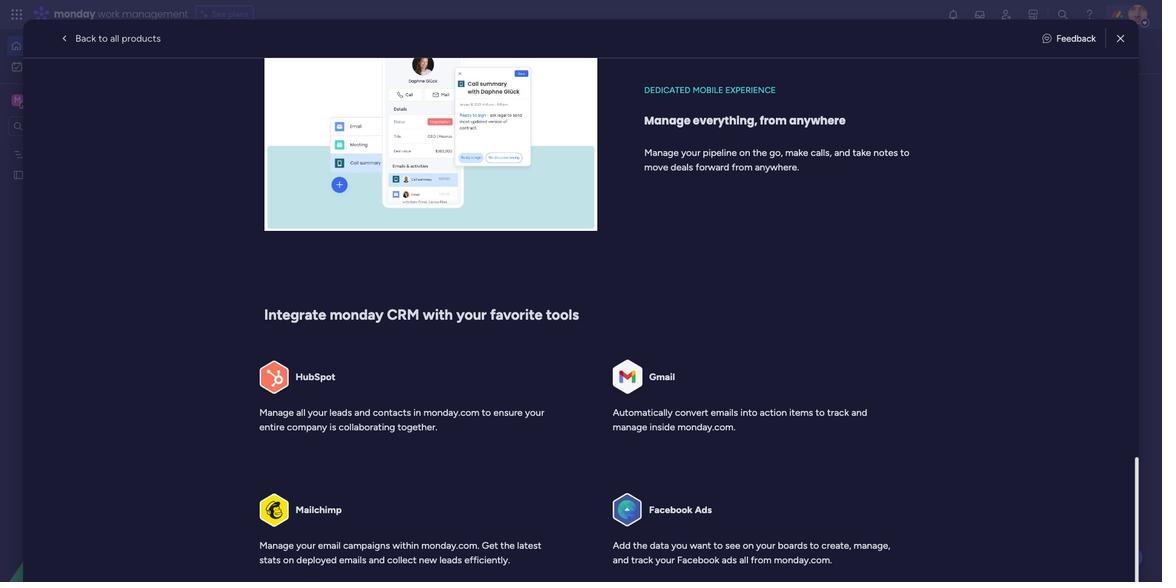 Task type: describe. For each thing, give the bounding box(es) containing it.
calls,
[[811, 147, 832, 159]]

leads inside manage all your leads and contacts in monday.com to ensure your entire company is collaborating together.
[[330, 407, 352, 419]]

efficiently.
[[465, 555, 510, 567]]

the inside "manage your pipeline on the go, make calls, and take notes to move deals forward from anywhere."
[[753, 147, 767, 159]]

go,
[[770, 147, 783, 159]]

my work
[[28, 61, 60, 71]]

ads
[[695, 505, 712, 516]]

collect
[[388, 555, 417, 567]]

workspace image for main workspace
[[243, 365, 272, 394]]

plan
[[472, 222, 491, 233]]

virtual
[[281, 431, 313, 445]]

want
[[690, 541, 712, 552]]

the inside the add the data you want to see on your boards to create, manage, and track your facebook ads all from monday.com.
[[633, 541, 648, 552]]

manage
[[613, 422, 648, 433]]

add to favorites image
[[365, 221, 378, 233]]

quick
[[1046, 46, 1072, 57]]

1 horizontal spatial m
[[252, 371, 264, 388]]

manage your email campaigns within monday.com. get the latest stats on deployed emails and collect new leads efficiently.
[[260, 541, 542, 567]]

my for my workspaces
[[240, 330, 256, 343]]

ensure
[[494, 407, 523, 419]]

workspace image for main workspace
[[12, 94, 24, 107]]

latest
[[517, 541, 542, 552]]

project requests & approvals link
[[568, 123, 727, 259]]

public board image
[[13, 169, 24, 180]]

project requests & approvals
[[592, 222, 724, 233]]

items
[[790, 407, 814, 419]]

close image
[[1117, 34, 1124, 43]]

virtual pet game
[[281, 431, 363, 445]]

pet
[[315, 431, 332, 445]]

to left see
[[714, 541, 723, 552]]

take
[[853, 147, 871, 159]]

facebook ads
[[650, 505, 712, 516]]

recently visited
[[240, 99, 321, 113]]

and inside the manage your email campaigns within monday.com. get the latest stats on deployed emails and collect new leads efficiently.
[[369, 555, 385, 567]]

track inside "automatically convert emails into action items to track and manage inside monday.com."
[[828, 407, 849, 419]]

feedback
[[977, 46, 1015, 57]]

gmail
[[650, 372, 675, 383]]

1 horizontal spatial lottie animation element
[[590, 29, 930, 75]]

and inside manage all your leads and contacts in monday.com to ensure your entire company is collaborating together.
[[355, 407, 371, 419]]

my work option
[[7, 57, 147, 76]]

game for trading card game
[[316, 222, 342, 233]]

manage for manage your pipeline on the go, make calls, and take notes to move deals forward from anywhere.
[[645, 147, 679, 159]]

trading
[[256, 222, 290, 233]]

see plans
[[212, 9, 248, 19]]

together.
[[398, 422, 438, 433]]

1 vertical spatial monday
[[330, 307, 384, 324]]

project planning
[[620, 366, 699, 379]]

workplace workspace button
[[569, 419, 896, 472]]

help
[[1111, 552, 1133, 564]]

convert
[[675, 407, 709, 419]]

monday marketplace image
[[1027, 8, 1039, 21]]

your right ensure
[[525, 407, 545, 419]]

add
[[613, 541, 631, 552]]

monday.com
[[424, 407, 480, 419]]

trading card game link
[[232, 123, 390, 259]]

see
[[726, 541, 741, 552]]

create,
[[822, 541, 852, 552]]

email
[[318, 541, 341, 552]]

make
[[786, 147, 809, 159]]

manage your pipeline on the go, make calls, and take notes to move deals forward from anywhere.
[[645, 147, 910, 173]]

dedicated
[[645, 86, 691, 96]]

add the data you want to see on your boards to create, manage, and track your facebook ads all from monday.com.
[[613, 541, 891, 567]]

your right with
[[457, 307, 487, 324]]

on inside the add the data you want to see on your boards to create, manage, and track your facebook ads all from monday.com.
[[743, 541, 754, 552]]

give
[[956, 46, 975, 57]]

inbox
[[363, 52, 388, 63]]

emails inside "automatically convert emails into action items to track and manage inside monday.com."
[[711, 407, 738, 419]]

back
[[75, 32, 96, 44]]

recently
[[240, 99, 285, 113]]

action
[[760, 407, 787, 419]]

notifications image
[[947, 8, 959, 21]]

to inside "automatically convert emails into action items to track and manage inside monday.com."
[[816, 407, 825, 419]]

favorite
[[490, 307, 543, 324]]

workplace workspace
[[620, 431, 728, 445]]

public board image for project requests & approvals
[[575, 221, 588, 234]]

0 vertical spatial lottie animation image
[[590, 29, 930, 75]]

m inside workspace selection element
[[14, 95, 21, 105]]

feedback
[[1057, 33, 1096, 44]]

forward
[[696, 162, 730, 173]]

0 vertical spatial facebook
[[650, 505, 693, 516]]

all inside the add the data you want to see on your boards to create, manage, and track your facebook ads all from monday.com.
[[740, 555, 749, 567]]

home option
[[7, 36, 147, 56]]

recent
[[298, 52, 327, 63]]

card
[[292, 222, 314, 233]]

from inside "manage your pipeline on the go, make calls, and take notes to move deals forward from anywhere."
[[732, 162, 753, 173]]

quickly access your recent boards, inbox and workspaces
[[209, 52, 460, 63]]

from inside the add the data you want to see on your boards to create, manage, and track your facebook ads all from monday.com.
[[751, 555, 772, 567]]

plans
[[228, 9, 248, 19]]

monday work management
[[54, 7, 188, 21]]

campaigns
[[343, 541, 390, 552]]

v2 bolt switch image
[[1036, 45, 1043, 58]]

products
[[122, 32, 161, 44]]

manage everything, from anywhere
[[645, 114, 846, 129]]

main workspace inside workspace selection element
[[28, 94, 99, 106]]

to inside button
[[98, 32, 108, 44]]

back to all products
[[75, 32, 161, 44]]

public board image for marketing plan
[[407, 221, 420, 234]]

monday.com. inside "automatically convert emails into action items to track and manage inside monday.com."
[[678, 422, 736, 433]]

facebook inside the add the data you want to see on your boards to create, manage, and track your facebook ads all from monday.com.
[[677, 555, 720, 567]]

home link
[[7, 36, 147, 56]]

see
[[212, 9, 226, 19]]

work up back to all products button
[[98, 7, 120, 21]]

company
[[287, 422, 327, 433]]

requests
[[627, 222, 668, 233]]

to right boards
[[810, 541, 819, 552]]

manage for manage all your leads and contacts in monday.com to ensure your entire company is collaborating together.
[[260, 407, 294, 419]]

notes
[[874, 147, 898, 159]]

hubspot
[[296, 372, 336, 383]]



Task type: vqa. For each thing, say whether or not it's contained in the screenshot.
Project 3
no



Task type: locate. For each thing, give the bounding box(es) containing it.
2 horizontal spatial monday.com.
[[774, 555, 832, 567]]

1 vertical spatial emails
[[339, 555, 367, 567]]

all right ads
[[740, 555, 749, 567]]

quick search results list box
[[223, 113, 903, 274]]

help image
[[1084, 8, 1096, 21]]

1 vertical spatial from
[[732, 162, 753, 173]]

workplace
[[620, 431, 671, 445]]

0 horizontal spatial management
[[122, 7, 188, 21]]

to inside "manage your pipeline on the go, make calls, and take notes to move deals forward from anywhere."
[[901, 147, 910, 159]]

marketing
[[424, 222, 469, 233]]

main workspace
[[28, 94, 99, 106], [281, 366, 360, 379]]

project for project requests & approvals
[[592, 222, 625, 233]]

and inside the add the data you want to see on your boards to create, manage, and track your facebook ads all from monday.com.
[[613, 555, 629, 567]]

boards
[[778, 541, 808, 552]]

1 vertical spatial all
[[297, 407, 306, 419]]

to right back
[[98, 32, 108, 44]]

stats
[[260, 555, 281, 567]]

monday.com. down convert
[[678, 422, 736, 433]]

my inside my work option
[[28, 61, 39, 71]]

on right see
[[743, 541, 754, 552]]

1 horizontal spatial emails
[[711, 407, 738, 419]]

manage down dedicated
[[645, 114, 691, 129]]

0 horizontal spatial workspaces
[[259, 330, 318, 343]]

invite members image
[[1001, 8, 1013, 21]]

1 horizontal spatial the
[[633, 541, 648, 552]]

management
[[122, 7, 188, 21], [317, 383, 371, 394], [656, 383, 710, 394]]

you
[[672, 541, 688, 552]]

workspace down my work option
[[51, 94, 99, 106]]

search
[[1074, 46, 1104, 57]]

1 horizontal spatial workspace image
[[243, 431, 272, 460]]

0 vertical spatial my
[[28, 61, 39, 71]]

1 work management from the left
[[295, 383, 371, 394]]

2 horizontal spatial all
[[740, 555, 749, 567]]

public board image inside the project requests & approvals link
[[575, 221, 588, 234]]

project inside quick search results list box
[[592, 222, 625, 233]]

the right get
[[501, 541, 515, 552]]

0 vertical spatial emails
[[711, 407, 738, 419]]

game for virtual pet game
[[334, 431, 363, 445]]

access
[[244, 52, 274, 63]]

back to all products button
[[49, 26, 170, 51]]

1 horizontal spatial work management
[[634, 383, 710, 394]]

2 work management from the left
[[634, 383, 710, 394]]

0 vertical spatial monday
[[54, 7, 95, 21]]

1 vertical spatial lottie animation image
[[0, 461, 154, 583]]

your up deals at the right of the page
[[681, 147, 701, 159]]

workspace image
[[12, 94, 24, 107], [243, 431, 272, 460]]

all inside back to all products button
[[110, 32, 119, 44]]

0 vertical spatial m
[[14, 95, 21, 105]]

all up company
[[297, 407, 306, 419]]

1 horizontal spatial all
[[297, 407, 306, 419]]

approvals
[[679, 222, 724, 233]]

1 vertical spatial m
[[252, 371, 264, 388]]

workspace selection element
[[12, 93, 101, 109]]

add to favorites image
[[534, 221, 546, 233]]

v2 user feedback image
[[1043, 32, 1052, 45]]

2 horizontal spatial the
[[753, 147, 767, 159]]

0 vertical spatial lottie animation element
[[590, 29, 930, 75]]

1 vertical spatial game
[[334, 431, 363, 445]]

1 vertical spatial lottie animation element
[[0, 461, 154, 583]]

0 horizontal spatial my
[[28, 61, 39, 71]]

trading card game
[[256, 222, 342, 233]]

quickly
[[209, 52, 242, 63]]

0 horizontal spatial lottie animation element
[[0, 461, 154, 583]]

0 vertical spatial leads
[[330, 407, 352, 419]]

facebook down want
[[677, 555, 720, 567]]

emails inside the manage your email campaigns within monday.com. get the latest stats on deployed emails and collect new leads efficiently.
[[339, 555, 367, 567]]

0 horizontal spatial track
[[632, 555, 653, 567]]

automatically convert emails into action items to track and manage inside monday.com.
[[613, 407, 868, 433]]

0 horizontal spatial public board image
[[407, 221, 420, 234]]

game right card
[[316, 222, 342, 233]]

project left the requests
[[592, 222, 625, 233]]

public board image right add to favorites image
[[575, 221, 588, 234]]

manage inside "manage your pipeline on the go, make calls, and take notes to move deals forward from anywhere."
[[645, 147, 679, 159]]

game inside button
[[334, 431, 363, 445]]

workspaces
[[408, 52, 460, 63], [259, 330, 318, 343]]

0 horizontal spatial workspace
[[51, 94, 99, 106]]

workspace inside workspace selection element
[[51, 94, 99, 106]]

0 vertical spatial project
[[592, 222, 625, 233]]

main workspace down my work option
[[28, 94, 99, 106]]

and up collaborating
[[355, 407, 371, 419]]

1 horizontal spatial leads
[[440, 555, 462, 567]]

manage,
[[854, 541, 891, 552]]

and inside "manage your pipeline on the go, make calls, and take notes to move deals forward from anywhere."
[[835, 147, 851, 159]]

track down data
[[632, 555, 653, 567]]

monday up back
[[54, 7, 95, 21]]

on right stats
[[283, 555, 294, 567]]

and
[[390, 52, 406, 63], [835, 147, 851, 159], [355, 407, 371, 419], [852, 407, 868, 419], [369, 555, 385, 567], [613, 555, 629, 567]]

management up is
[[317, 383, 371, 394]]

0 horizontal spatial monday
[[54, 7, 95, 21]]

2 vertical spatial on
[[283, 555, 294, 567]]

move
[[645, 162, 669, 173]]

ads
[[722, 555, 737, 567]]

your inside "manage your pipeline on the go, make calls, and take notes to move deals forward from anywhere."
[[681, 147, 701, 159]]

and right items
[[852, 407, 868, 419]]

see plans button
[[195, 5, 254, 24]]

to
[[98, 32, 108, 44], [901, 147, 910, 159], [482, 407, 491, 419], [816, 407, 825, 419], [714, 541, 723, 552], [810, 541, 819, 552]]

2 horizontal spatial management
[[656, 383, 710, 394]]

main inside workspace selection element
[[28, 94, 49, 106]]

management up products
[[122, 7, 188, 21]]

0 vertical spatial monday.com.
[[678, 422, 736, 433]]

track right items
[[828, 407, 849, 419]]

into
[[741, 407, 758, 419]]

from up go,
[[760, 114, 787, 129]]

public board image left marketing
[[407, 221, 420, 234]]

facebook left ads at the bottom
[[650, 505, 693, 516]]

2 workspace image from the left
[[582, 365, 611, 394]]

leads
[[330, 407, 352, 419], [440, 555, 462, 567]]

1 horizontal spatial main workspace
[[281, 366, 360, 379]]

0 horizontal spatial emails
[[339, 555, 367, 567]]

your left boards
[[756, 541, 776, 552]]

0 horizontal spatial the
[[501, 541, 515, 552]]

monday.com.
[[678, 422, 736, 433], [422, 541, 480, 552], [774, 555, 832, 567]]

manage up stats
[[260, 541, 294, 552]]

leads inside the manage your email campaigns within monday.com. get the latest stats on deployed emails and collect new leads efficiently.
[[440, 555, 462, 567]]

2 vertical spatial all
[[740, 555, 749, 567]]

select product image
[[11, 8, 23, 21]]

emails
[[711, 407, 738, 419], [339, 555, 367, 567]]

help button
[[1101, 548, 1143, 568]]

workspace image containing m
[[243, 365, 272, 394]]

work management for planning
[[634, 383, 710, 394]]

1 vertical spatial workspace
[[307, 366, 360, 379]]

0 horizontal spatial main workspace
[[28, 94, 99, 106]]

with
[[423, 307, 453, 324]]

0 horizontal spatial lottie animation image
[[0, 461, 154, 583]]

option
[[0, 143, 154, 146]]

work
[[98, 7, 120, 21], [42, 61, 60, 71], [295, 383, 315, 394], [634, 383, 654, 394]]

workspace image for project planning
[[582, 365, 611, 394]]

0 horizontal spatial workspace image
[[12, 94, 24, 107]]

management for project
[[656, 383, 710, 394]]

your down data
[[656, 555, 675, 567]]

lottie animation image
[[590, 29, 930, 75], [0, 461, 154, 583]]

main workspace up component icon
[[281, 366, 360, 379]]

visited
[[287, 99, 321, 113]]

all inside manage all your leads and contacts in monday.com to ensure your entire company is collaborating together.
[[297, 407, 306, 419]]

1 horizontal spatial monday
[[330, 307, 384, 324]]

0 horizontal spatial main
[[28, 94, 49, 106]]

data
[[650, 541, 669, 552]]

1 vertical spatial workspaces
[[259, 330, 318, 343]]

your
[[276, 52, 296, 63], [681, 147, 701, 159], [457, 307, 487, 324], [308, 407, 327, 419], [525, 407, 545, 419], [297, 541, 316, 552], [756, 541, 776, 552], [656, 555, 675, 567]]

to right items
[[816, 407, 825, 419]]

crm
[[387, 307, 420, 324]]

my workspaces
[[240, 330, 318, 343]]

management down planning
[[656, 383, 710, 394]]

0 horizontal spatial work management
[[295, 383, 371, 394]]

workspaces down the integrate
[[259, 330, 318, 343]]

lottie animation element
[[590, 29, 930, 75], [0, 461, 154, 583]]

1 vertical spatial main workspace
[[281, 366, 360, 379]]

search everything image
[[1057, 8, 1069, 21]]

1 vertical spatial facebook
[[677, 555, 720, 567]]

deals
[[671, 162, 694, 173]]

workspaces right inbox
[[408, 52, 460, 63]]

automatically
[[613, 407, 673, 419]]

workspace image containing m
[[12, 94, 24, 107]]

in
[[414, 407, 421, 419]]

0 horizontal spatial all
[[110, 32, 119, 44]]

the left go,
[[753, 147, 767, 159]]

leads up is
[[330, 407, 352, 419]]

main up component icon
[[281, 366, 304, 379]]

marketing plan link
[[400, 123, 558, 259]]

planning
[[657, 366, 699, 379]]

game right pet
[[334, 431, 363, 445]]

get
[[482, 541, 498, 552]]

project
[[592, 222, 625, 233], [620, 366, 655, 379]]

component image
[[620, 383, 630, 394]]

0 horizontal spatial leads
[[330, 407, 352, 419]]

1 vertical spatial track
[[632, 555, 653, 567]]

workspace up is
[[307, 366, 360, 379]]

m
[[14, 95, 21, 105], [252, 371, 264, 388]]

1 vertical spatial leads
[[440, 555, 462, 567]]

my work link
[[7, 57, 147, 76]]

1 horizontal spatial public board image
[[575, 221, 588, 234]]

work right component icon
[[295, 383, 315, 394]]

inside
[[650, 422, 675, 433]]

0 vertical spatial main
[[28, 94, 49, 106]]

1 vertical spatial project
[[620, 366, 655, 379]]

0 vertical spatial from
[[760, 114, 787, 129]]

0 vertical spatial workspaces
[[408, 52, 460, 63]]

manage for manage everything, from anywhere
[[645, 114, 691, 129]]

1 horizontal spatial management
[[317, 383, 371, 394]]

anywhere.
[[755, 162, 799, 173]]

work down home
[[42, 61, 60, 71]]

facebook
[[650, 505, 693, 516], [677, 555, 720, 567]]

list box
[[0, 141, 154, 348]]

dedicated mobile experience
[[645, 86, 776, 96]]

quick search button
[[1027, 40, 1114, 64]]

1 vertical spatial on
[[743, 541, 754, 552]]

1 vertical spatial main
[[281, 366, 304, 379]]

from right ads
[[751, 555, 772, 567]]

and right inbox
[[390, 52, 406, 63]]

0 horizontal spatial monday.com.
[[422, 541, 480, 552]]

the inside the manage your email campaigns within monday.com. get the latest stats on deployed emails and collect new leads efficiently.
[[501, 541, 515, 552]]

game inside quick search results list box
[[316, 222, 342, 233]]

1 vertical spatial workspace image
[[243, 431, 272, 460]]

v2 user feedback image
[[942, 45, 951, 59]]

1 horizontal spatial monday.com.
[[678, 422, 736, 433]]

and down add
[[613, 555, 629, 567]]

work right component image
[[634, 383, 654, 394]]

1 horizontal spatial workspace image
[[582, 365, 611, 394]]

management for main
[[317, 383, 371, 394]]

and down campaigns
[[369, 555, 385, 567]]

boards,
[[329, 52, 361, 63]]

deployed
[[297, 555, 337, 567]]

the right add
[[633, 541, 648, 552]]

your inside the manage your email campaigns within monday.com. get the latest stats on deployed emails and collect new leads efficiently.
[[297, 541, 316, 552]]

virtual pet game button
[[231, 419, 557, 472]]

monday.com. inside the manage your email campaigns within monday.com. get the latest stats on deployed emails and collect new leads efficiently.
[[422, 541, 480, 552]]

on right 'pipeline'
[[740, 147, 751, 159]]

your left recent
[[276, 52, 296, 63]]

on
[[740, 147, 751, 159], [743, 541, 754, 552], [283, 555, 294, 567]]

give feedback
[[956, 46, 1015, 57]]

work management down planning
[[634, 383, 710, 394]]

from down 'pipeline'
[[732, 162, 753, 173]]

feedback link
[[1043, 29, 1096, 48]]

monday.com. down boards
[[774, 555, 832, 567]]

workspace image inside "virtual pet game" button
[[243, 431, 272, 460]]

track inside the add the data you want to see on your boards to create, manage, and track your facebook ads all from monday.com.
[[632, 555, 653, 567]]

workspace
[[51, 94, 99, 106], [307, 366, 360, 379]]

quick search
[[1046, 46, 1104, 57]]

to inside manage all your leads and contacts in monday.com to ensure your entire company is collaborating together.
[[482, 407, 491, 419]]

manage up move at the right top of the page
[[645, 147, 679, 159]]

integrate
[[265, 307, 326, 324]]

home
[[27, 41, 50, 51]]

integrate monday crm with your favorite tools
[[265, 307, 579, 324]]

0 horizontal spatial workspace image
[[243, 365, 272, 394]]

monday.com. inside the add the data you want to see on your boards to create, manage, and track your facebook ads all from monday.com.
[[774, 555, 832, 567]]

is
[[330, 422, 337, 433]]

manage inside the manage your email campaigns within monday.com. get the latest stats on deployed emails and collect new leads efficiently.
[[260, 541, 294, 552]]

monday.com. up the new
[[422, 541, 480, 552]]

1 horizontal spatial lottie animation image
[[590, 29, 930, 75]]

0 vertical spatial workspace image
[[12, 94, 24, 107]]

1 horizontal spatial main
[[281, 366, 304, 379]]

emails down campaigns
[[339, 555, 367, 567]]

manage for manage your email campaigns within monday.com. get the latest stats on deployed emails and collect new leads efficiently.
[[260, 541, 294, 552]]

0 vertical spatial workspace
[[51, 94, 99, 106]]

1 vertical spatial my
[[240, 330, 256, 343]]

emails left into
[[711, 407, 738, 419]]

leads right the new
[[440, 555, 462, 567]]

your up company
[[308, 407, 327, 419]]

mobile
[[693, 86, 724, 96]]

&
[[671, 222, 677, 233]]

and left take
[[835, 147, 851, 159]]

manage up entire
[[260, 407, 294, 419]]

1 horizontal spatial my
[[240, 330, 256, 343]]

on inside "manage your pipeline on the go, make calls, and take notes to move deals forward from anywhere."
[[740, 147, 751, 159]]

your up deployed
[[297, 541, 316, 552]]

2 vertical spatial monday.com.
[[774, 555, 832, 567]]

manage
[[645, 114, 691, 129], [645, 147, 679, 159], [260, 407, 294, 419], [260, 541, 294, 552]]

my for my work
[[28, 61, 39, 71]]

within
[[393, 541, 419, 552]]

component image
[[281, 383, 291, 394]]

james peterson image
[[1128, 5, 1148, 24]]

and inside "automatically convert emails into action items to track and manage inside monday.com."
[[852, 407, 868, 419]]

2 vertical spatial from
[[751, 555, 772, 567]]

0 vertical spatial all
[[110, 32, 119, 44]]

contacts
[[373, 407, 411, 419]]

anywhere
[[790, 114, 846, 129]]

0 vertical spatial on
[[740, 147, 751, 159]]

all down 'monday work management'
[[110, 32, 119, 44]]

work inside option
[[42, 61, 60, 71]]

0 vertical spatial main workspace
[[28, 94, 99, 106]]

to left ensure
[[482, 407, 491, 419]]

1 workspace image from the left
[[243, 365, 272, 394]]

workspace image left component icon
[[243, 365, 272, 394]]

update feed image
[[974, 8, 986, 21]]

new
[[419, 555, 437, 567]]

main down 'my work'
[[28, 94, 49, 106]]

monday left crm
[[330, 307, 384, 324]]

1 horizontal spatial track
[[828, 407, 849, 419]]

to right notes
[[901, 147, 910, 159]]

0 horizontal spatial m
[[14, 95, 21, 105]]

workspace image for virtual pet game
[[243, 431, 272, 460]]

work management for workspace
[[295, 383, 371, 394]]

workspace image
[[243, 365, 272, 394], [582, 365, 611, 394]]

on inside the manage your email campaigns within monday.com. get the latest stats on deployed emails and collect new leads efficiently.
[[283, 555, 294, 567]]

entire
[[260, 422, 285, 433]]

1 vertical spatial monday.com.
[[422, 541, 480, 552]]

public board image
[[407, 221, 420, 234], [575, 221, 588, 234]]

1 horizontal spatial workspaces
[[408, 52, 460, 63]]

project for project planning
[[620, 366, 655, 379]]

project up component image
[[620, 366, 655, 379]]

2 public board image from the left
[[575, 221, 588, 234]]

manage inside manage all your leads and contacts in monday.com to ensure your entire company is collaborating together.
[[260, 407, 294, 419]]

0 vertical spatial track
[[828, 407, 849, 419]]

1 public board image from the left
[[407, 221, 420, 234]]

0 vertical spatial game
[[316, 222, 342, 233]]

marketing plan
[[424, 222, 491, 233]]

workspace image left component image
[[582, 365, 611, 394]]

work management
[[295, 383, 371, 394], [634, 383, 710, 394]]

work management up is
[[295, 383, 371, 394]]

1 horizontal spatial workspace
[[307, 366, 360, 379]]

manage all your leads and contacts in monday.com to ensure your entire company is collaborating together.
[[260, 407, 545, 433]]



